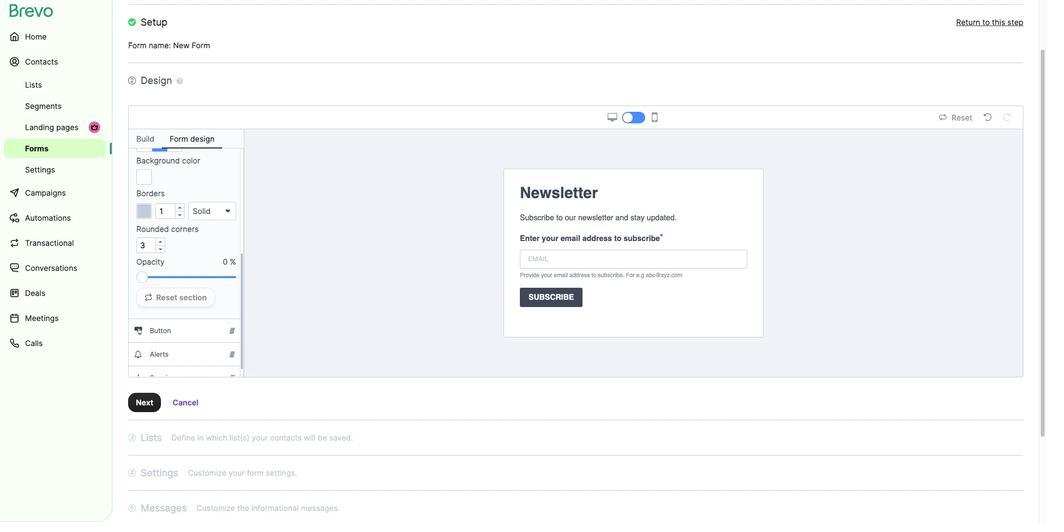 Task type: describe. For each thing, give the bounding box(es) containing it.
form for name
[[128, 40, 147, 50]]

5
[[130, 504, 134, 511]]

rounded corners
[[136, 224, 199, 234]]

%
[[230, 257, 236, 267]]

reset button
[[937, 111, 976, 124]]

Newsletter text field
[[520, 181, 748, 204]]

for
[[626, 272, 635, 279]]

subscribe
[[624, 234, 660, 243]]

color
[[182, 156, 200, 165]]

next button
[[128, 393, 161, 412]]

button button
[[129, 319, 240, 342]]

your for provide
[[541, 272, 553, 279]]

subscribe to our newsletter and stay updated.
[[520, 214, 677, 222]]

landing
[[25, 122, 54, 132]]

forms
[[25, 144, 49, 153]]

our
[[565, 214, 576, 222]]

messages
[[141, 502, 187, 514]]

cancel button
[[165, 393, 206, 412]]

form for design
[[170, 134, 188, 144]]

4
[[130, 469, 134, 476]]

the
[[237, 503, 249, 513]]

contacts
[[25, 57, 58, 67]]

in
[[197, 433, 204, 443]]

reset for reset
[[952, 113, 973, 122]]

left___rvooi image
[[91, 123, 98, 131]]

customize for settings
[[188, 468, 227, 478]]

deals link
[[4, 282, 106, 305]]

pages
[[56, 122, 79, 132]]

updated.
[[647, 214, 677, 222]]

to inside button
[[983, 17, 990, 27]]

form
[[247, 468, 264, 478]]

and
[[616, 214, 629, 222]]

e.g
[[637, 272, 645, 279]]

spacing
[[150, 374, 176, 382]]

provide your email address to subscribe. for e.g abc@xyz.com
[[520, 272, 683, 279]]

will
[[304, 433, 316, 443]]

landing pages link
[[4, 118, 106, 137]]

which
[[206, 433, 227, 443]]

list(s)
[[230, 433, 250, 443]]

2
[[130, 77, 134, 84]]

opacity
[[136, 257, 165, 267]]

0
[[223, 257, 228, 267]]

forms link
[[4, 139, 106, 158]]

customize for messages
[[197, 503, 235, 513]]

setup
[[141, 16, 168, 28]]

1 horizontal spatial lists
[[141, 432, 162, 444]]

your for enter
[[542, 234, 559, 243]]

rounded
[[136, 224, 169, 234]]

cancel
[[173, 398, 199, 407]]

home
[[25, 32, 47, 41]]

subscribe to our newsletter and stay updated. button
[[512, 208, 755, 228]]

automations
[[25, 213, 71, 223]]

enter your email address to subscribe
[[520, 234, 660, 243]]

saved.
[[329, 433, 353, 443]]

reset section button
[[136, 288, 215, 307]]

alerts button
[[129, 343, 240, 366]]

build
[[136, 134, 154, 144]]

provide
[[520, 272, 540, 279]]

borders
[[136, 188, 165, 198]]

meetings
[[25, 313, 59, 323]]

conversations
[[25, 263, 77, 273]]

subscribe.
[[598, 272, 625, 279]]

form name : new form
[[128, 40, 210, 50]]

messages.
[[301, 503, 340, 513]]

reset for reset section
[[156, 293, 177, 302]]

next
[[136, 398, 153, 407]]

reset section
[[156, 293, 207, 302]]

abc@xyz.com
[[646, 272, 683, 279]]

:
[[169, 40, 171, 50]]

your for customize
[[229, 468, 245, 478]]

2 horizontal spatial form
[[192, 40, 210, 50]]

build link
[[129, 129, 162, 148]]

email for provide
[[554, 272, 568, 279]]

to left subscribe.
[[592, 272, 597, 279]]

lists link
[[4, 75, 106, 94]]

section
[[179, 293, 207, 302]]

transactional link
[[4, 231, 106, 255]]



Task type: vqa. For each thing, say whether or not it's contained in the screenshot.
as
no



Task type: locate. For each thing, give the bounding box(es) containing it.
1 horizontal spatial form
[[170, 134, 188, 144]]

0 vertical spatial lists
[[25, 80, 42, 90]]

deals
[[25, 288, 45, 298]]

spacing button
[[129, 366, 240, 390]]

0 horizontal spatial form
[[128, 40, 147, 50]]

form left design
[[170, 134, 188, 144]]

address down subscribe to our newsletter and stay updated.
[[583, 234, 612, 243]]

enter
[[520, 234, 540, 243]]

meetings link
[[4, 307, 106, 330]]

return
[[957, 17, 981, 27]]

to down and
[[614, 234, 622, 243]]

0 horizontal spatial lists
[[25, 80, 42, 90]]

stay
[[631, 214, 645, 222]]

0 vertical spatial settings
[[25, 165, 55, 175]]

email for enter
[[561, 234, 581, 243]]

address
[[583, 234, 612, 243], [570, 272, 590, 279]]

return image
[[128, 18, 136, 26]]

address for subscribe
[[583, 234, 612, 243]]

transactional
[[25, 238, 74, 248]]

contacts
[[270, 433, 302, 443]]

0 vertical spatial address
[[583, 234, 612, 243]]

form right new
[[192, 40, 210, 50]]

newsletter
[[520, 184, 598, 202]]

0 vertical spatial email
[[561, 234, 581, 243]]

form design
[[170, 134, 215, 144]]

return to this step
[[957, 17, 1024, 27]]

1 vertical spatial settings
[[141, 467, 178, 479]]

1 horizontal spatial settings
[[141, 467, 178, 479]]

form design link
[[162, 129, 222, 148]]

be
[[318, 433, 327, 443]]

email
[[561, 234, 581, 243], [554, 272, 568, 279]]

design
[[141, 75, 172, 86]]

your right enter
[[542, 234, 559, 243]]

0 horizontal spatial settings
[[25, 165, 55, 175]]

address left subscribe.
[[570, 272, 590, 279]]

None text field
[[520, 250, 748, 269]]

1 vertical spatial email
[[554, 272, 568, 279]]

campaigns link
[[4, 181, 106, 204]]

0 vertical spatial reset
[[952, 113, 973, 122]]

customize
[[188, 468, 227, 478], [197, 503, 235, 513]]

background
[[136, 156, 180, 165]]

your right the list(s)
[[252, 433, 268, 443]]

subscribe
[[529, 293, 574, 302]]

lists right the 3
[[141, 432, 162, 444]]

design
[[190, 134, 215, 144]]

reset inside button
[[952, 113, 973, 122]]

define
[[172, 433, 195, 443]]

3
[[130, 434, 134, 441]]

0 horizontal spatial reset
[[156, 293, 177, 302]]

address for subscribe.
[[570, 272, 590, 279]]

your right provide
[[541, 272, 553, 279]]

form left name
[[128, 40, 147, 50]]

landing pages
[[25, 122, 79, 132]]

lists up segments
[[25, 80, 42, 90]]

return to this step button
[[957, 16, 1024, 28]]

email down our
[[561, 234, 581, 243]]

1 vertical spatial lists
[[141, 432, 162, 444]]

your left "form"
[[229, 468, 245, 478]]

calls
[[25, 338, 43, 348]]

calls link
[[4, 332, 106, 355]]

define in which list(s) your contacts will be saved.
[[172, 433, 353, 443]]

0 %
[[223, 257, 236, 267]]

email up subscribe in the bottom right of the page
[[554, 272, 568, 279]]

1 vertical spatial address
[[570, 272, 590, 279]]

settings link
[[4, 160, 106, 179]]

name
[[149, 40, 169, 50]]

this
[[992, 17, 1006, 27]]

Subscribe to our newsletter and stay updated. text field
[[520, 212, 748, 224]]

customize the informational messages.
[[197, 503, 340, 513]]

home link
[[4, 25, 106, 48]]

alerts
[[150, 350, 169, 358]]

None number field
[[156, 203, 185, 219], [136, 238, 165, 253], [156, 203, 185, 219], [136, 238, 165, 253]]

segments
[[25, 101, 62, 111]]

newsletter
[[578, 214, 614, 222]]

corners
[[171, 224, 199, 234]]

customize left the
[[197, 503, 235, 513]]

to inside text field
[[557, 214, 563, 222]]

reset inside "button"
[[156, 293, 177, 302]]

slider
[[136, 271, 148, 283]]

settings
[[25, 165, 55, 175], [141, 467, 178, 479]]

informational
[[251, 503, 299, 513]]

to left our
[[557, 214, 563, 222]]

contacts link
[[4, 50, 106, 73]]

button
[[150, 326, 171, 335]]

to
[[983, 17, 990, 27], [557, 214, 563, 222], [614, 234, 622, 243], [592, 272, 597, 279]]

settings.
[[266, 468, 297, 478]]

new
[[173, 40, 190, 50]]

subscribe button
[[512, 284, 755, 311]]

customize your form settings.
[[188, 468, 297, 478]]

segments link
[[4, 96, 106, 116]]

newsletter button
[[512, 177, 755, 208]]

conversations link
[[4, 256, 106, 280]]

1 vertical spatial reset
[[156, 293, 177, 302]]

reset
[[952, 113, 973, 122], [156, 293, 177, 302]]

your
[[542, 234, 559, 243], [541, 272, 553, 279], [252, 433, 268, 443], [229, 468, 245, 478]]

subscribe
[[520, 214, 554, 222]]

background color
[[136, 156, 200, 165]]

settings down forms
[[25, 165, 55, 175]]

step
[[1008, 17, 1024, 27]]

settings right 4
[[141, 467, 178, 479]]

1 horizontal spatial reset
[[952, 113, 973, 122]]

form
[[128, 40, 147, 50], [192, 40, 210, 50], [170, 134, 188, 144]]

0 vertical spatial customize
[[188, 468, 227, 478]]

to left 'this'
[[983, 17, 990, 27]]

1 vertical spatial customize
[[197, 503, 235, 513]]

customize down in
[[188, 468, 227, 478]]

automations link
[[4, 206, 106, 229]]

campaigns
[[25, 188, 66, 198]]



